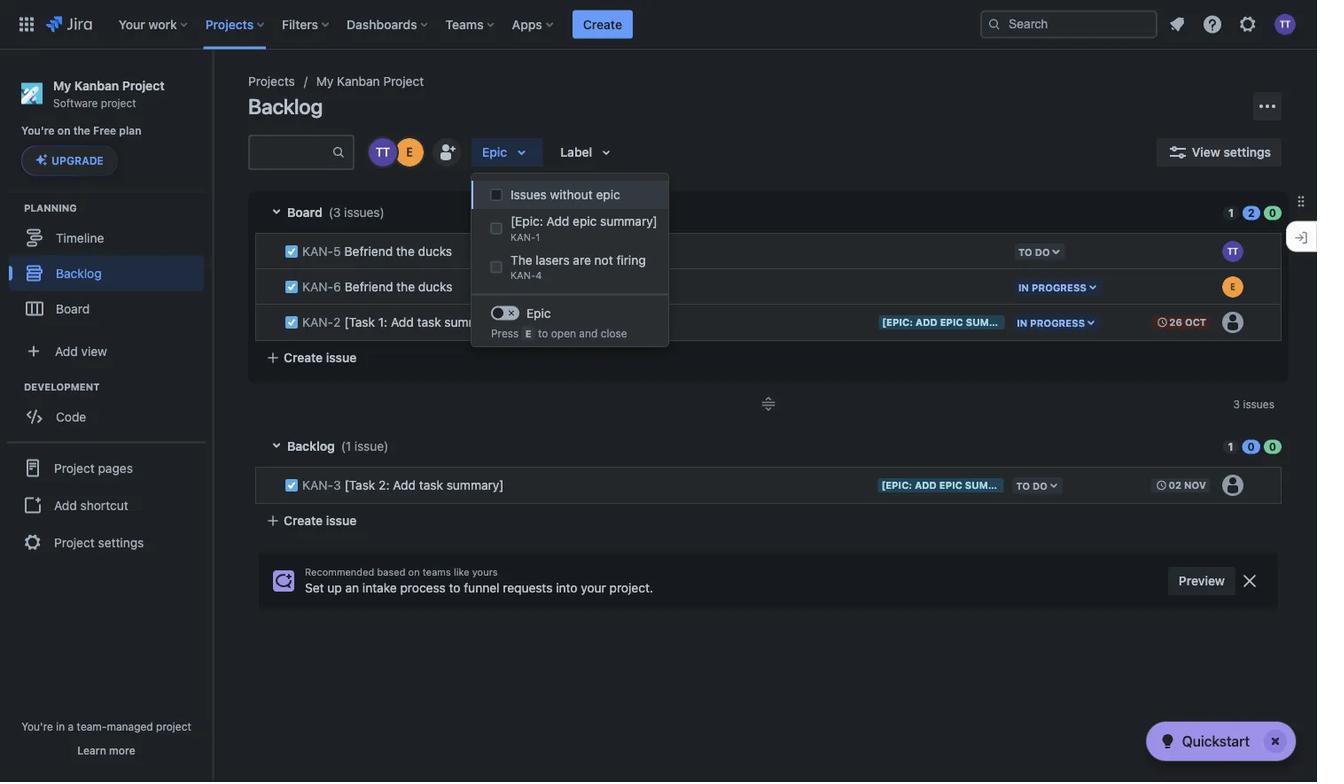 Task type: locate. For each thing, give the bounding box(es) containing it.
0 horizontal spatial 2
[[333, 315, 341, 330]]

1 horizontal spatial (
[[341, 439, 346, 454]]

kanban
[[337, 74, 380, 89], [74, 78, 119, 93]]

group
[[7, 442, 206, 568]]

1 horizontal spatial on
[[408, 567, 420, 578]]

0 horizontal spatial project
[[101, 96, 136, 109]]

1 vertical spatial the
[[396, 244, 415, 259]]

summary] up "yours" at the bottom of the page
[[446, 478, 504, 493]]

quickstart button
[[1147, 722, 1296, 761]]

befriend right 5
[[344, 244, 393, 259]]

to
[[538, 327, 548, 339], [449, 581, 460, 596]]

1 vertical spatial project
[[156, 721, 191, 733]]

issue down kan-2 link
[[326, 351, 357, 365]]

add
[[547, 214, 569, 229], [391, 315, 414, 330], [55, 344, 78, 358], [393, 478, 416, 493], [54, 498, 77, 513]]

epic for add
[[573, 214, 597, 229]]

settings right view in the top of the page
[[1224, 145, 1271, 160]]

0 vertical spatial befriend
[[344, 244, 393, 259]]

kan-2 link
[[302, 315, 341, 330]]

0 vertical spatial backlog
[[248, 94, 323, 119]]

0 inside done: 0 of 1 (issue count) element
[[1269, 441, 1276, 453]]

to right e
[[538, 327, 548, 339]]

kan- down [epic:
[[511, 231, 536, 243]]

1 vertical spatial projects
[[248, 74, 295, 89]]

issues up kan-5 befriend the ducks
[[344, 205, 380, 220]]

0 horizontal spatial epic
[[482, 145, 507, 160]]

project settings link
[[7, 523, 206, 562]]

1 horizontal spatial issues
[[1243, 398, 1275, 410]]

2 vertical spatial summary]
[[446, 478, 504, 493]]

timeline link
[[9, 220, 204, 256]]

0 vertical spatial task
[[417, 315, 441, 330]]

1 horizontal spatial to
[[538, 327, 548, 339]]

1 left in progress: 0 of 1 (issue count) element
[[1228, 441, 1233, 453]]

without
[[550, 187, 593, 202]]

settings inside button
[[1224, 145, 1271, 160]]

issues without epic
[[511, 187, 620, 202]]

project
[[383, 74, 424, 89], [122, 78, 164, 93], [54, 461, 95, 475], [54, 535, 95, 550]]

kanban inside my kanban project software project
[[74, 78, 119, 93]]

projects inside dropdown button
[[205, 17, 254, 31]]

2 [task from the top
[[345, 478, 375, 493]]

26 oct
[[1169, 317, 1206, 328]]

0 inside in progress: 0 of 1 (issue count) element
[[1248, 441, 1255, 453]]

0 horizontal spatial my
[[53, 78, 71, 93]]

[epic: add epic summary] kan-1
[[511, 214, 658, 243]]

kan- down 'kan-6' link
[[302, 315, 333, 330]]

0 vertical spatial the
[[73, 125, 90, 137]]

backlog ( 1 issue )
[[287, 439, 388, 454]]

Search backlog text field
[[250, 137, 332, 168]]

intake
[[362, 581, 397, 596]]

0 horizontal spatial issues
[[344, 205, 380, 220]]

kan- for kan-5 befriend the ducks
[[302, 244, 333, 259]]

ducks
[[418, 244, 452, 259], [418, 280, 452, 294]]

ducks up the kan-6 befriend the ducks
[[418, 244, 452, 259]]

0 vertical spatial [task
[[344, 315, 375, 330]]

epic down without
[[573, 214, 597, 229]]

to do
[[1018, 246, 1050, 258], [1016, 480, 1048, 492]]

0 vertical spatial on
[[57, 125, 70, 137]]

plan
[[119, 125, 141, 137]]

the for kan-6 befriend the ducks
[[396, 280, 415, 294]]

check image
[[1157, 731, 1179, 753]]

your
[[119, 17, 145, 31]]

unassigned image
[[1222, 312, 1244, 333]]

backlog
[[248, 94, 323, 119], [56, 266, 102, 280], [287, 439, 335, 454]]

1 vertical spatial task
[[419, 478, 443, 493]]

kan- for kan-6 befriend the ducks
[[302, 280, 333, 294]]

create down kan-2 link
[[284, 351, 323, 365]]

assignee: eloisefrancis23 image
[[1222, 277, 1244, 298]]

on up process
[[408, 567, 420, 578]]

1 horizontal spatial epic
[[527, 306, 551, 320]]

0 vertical spatial settings
[[1224, 145, 1271, 160]]

0 horizontal spatial (
[[329, 205, 333, 220]]

projects for projects link
[[248, 74, 295, 89]]

search image
[[987, 17, 1002, 31]]

create issue image
[[245, 223, 266, 245], [245, 457, 266, 479]]

1 vertical spatial to
[[449, 581, 460, 596]]

create issue image left kan-5 link
[[245, 223, 266, 245]]

[task left 1:
[[344, 315, 375, 330]]

on
[[57, 125, 70, 137], [408, 567, 420, 578]]

an
[[345, 581, 359, 596]]

recommendations image
[[273, 571, 294, 592]]

3 down backlog ( 1 issue )
[[333, 478, 341, 493]]

create issue down the kan-3 link
[[284, 514, 357, 528]]

2 vertical spatial the
[[396, 280, 415, 294]]

banner
[[0, 0, 1317, 50]]

1 left in progress: 2 of 3 (issue count) element
[[1228, 207, 1234, 219]]

1 vertical spatial (
[[341, 439, 346, 454]]

0 vertical spatial create issue button
[[255, 342, 1282, 374]]

requests
[[503, 581, 553, 596]]

epic inside [epic: add epic summary] kan-1
[[573, 214, 597, 229]]

1 vertical spatial settings
[[98, 535, 144, 550]]

my inside my kanban project software project
[[53, 78, 71, 93]]

0 vertical spatial summary]
[[600, 214, 658, 229]]

add inside [epic: add epic summary] kan-1
[[547, 214, 569, 229]]

project
[[101, 96, 136, 109], [156, 721, 191, 733]]

1 vertical spatial in
[[1017, 317, 1028, 329]]

you're on the free plan
[[21, 125, 141, 137]]

epic right add people image
[[482, 145, 507, 160]]

0 vertical spatial create issue
[[284, 351, 357, 365]]

0 horizontal spatial settings
[[98, 535, 144, 550]]

1 you're from the top
[[21, 125, 55, 137]]

kanban up "software"
[[74, 78, 119, 93]]

issues
[[344, 205, 380, 220], [1243, 398, 1275, 410]]

terry turtle image
[[369, 138, 397, 167]]

0 vertical spatial you're
[[21, 125, 55, 137]]

in progress
[[1018, 282, 1087, 293], [1017, 317, 1085, 329]]

kan- down the
[[511, 270, 536, 282]]

2 vertical spatial create
[[284, 514, 323, 528]]

on up upgrade button
[[57, 125, 70, 137]]

(
[[329, 205, 333, 220], [341, 439, 346, 454]]

create issue button for board ( 3 issues )
[[255, 342, 1282, 374]]

you're left in
[[21, 721, 53, 733]]

1 vertical spatial create
[[284, 351, 323, 365]]

4
[[536, 270, 542, 282]]

you're
[[21, 125, 55, 137], [21, 721, 53, 733]]

project right managed
[[156, 721, 191, 733]]

projects button
[[200, 10, 271, 39]]

in progress: 0 of 1 (issue count) element
[[1242, 439, 1260, 454]]

issue down the kan-3 link
[[326, 514, 357, 528]]

0 vertical spatial issues
[[344, 205, 380, 220]]

0 vertical spatial projects
[[205, 17, 254, 31]]

projects link
[[248, 71, 295, 92]]

to do: 1 of 1 (issue count) element
[[1223, 439, 1239, 454]]

2 vertical spatial backlog
[[287, 439, 335, 454]]

primary element
[[11, 0, 980, 49]]

kan-5 befriend the ducks
[[302, 244, 452, 259]]

0
[[1269, 207, 1276, 219], [1248, 441, 1255, 453], [1269, 441, 1276, 453]]

1 vertical spatial epic
[[573, 214, 597, 229]]

1 horizontal spatial my
[[316, 74, 334, 89]]

view
[[81, 344, 107, 358]]

process
[[400, 581, 446, 596]]

in
[[1018, 282, 1029, 293], [1017, 317, 1028, 329]]

create issue button
[[255, 342, 1282, 374], [255, 505, 1282, 537]]

3 up to do: 1 of 1 (issue count) element
[[1233, 398, 1240, 410]]

0 for backlog ( 1 issue )
[[1269, 441, 1276, 453]]

add right 2:
[[393, 478, 416, 493]]

1 create issue image from the top
[[245, 223, 266, 245]]

( up kan-5 link
[[329, 205, 333, 220]]

create button
[[572, 10, 633, 39]]

1 vertical spatial ducks
[[418, 280, 452, 294]]

0 right in progress: 2 of 3 (issue count) element
[[1269, 207, 1276, 219]]

create issue image left the kan-3 link
[[245, 457, 266, 479]]

0 vertical spatial create
[[583, 17, 622, 31]]

backlog inside 'link'
[[56, 266, 102, 280]]

add inside dropdown button
[[55, 344, 78, 358]]

1 horizontal spatial board
[[287, 205, 322, 220]]

2 create issue button from the top
[[255, 505, 1282, 537]]

1 horizontal spatial project
[[156, 721, 191, 733]]

dismiss image
[[1239, 571, 1260, 592]]

1 vertical spatial on
[[408, 567, 420, 578]]

issue
[[326, 351, 357, 365], [354, 439, 384, 454], [326, 514, 357, 528]]

2 ducks from the top
[[418, 280, 452, 294]]

you're in a team-managed project
[[21, 721, 191, 733]]

2 vertical spatial issue
[[326, 514, 357, 528]]

ducks for kan-5 befriend the ducks
[[418, 244, 452, 259]]

kanban down dashboards
[[337, 74, 380, 89]]

1 vertical spatial do
[[1033, 480, 1048, 492]]

befriend for 6
[[345, 280, 393, 294]]

jira image
[[46, 14, 92, 35], [46, 14, 92, 35]]

1 horizontal spatial settings
[[1224, 145, 1271, 160]]

2 create issue image from the top
[[245, 457, 266, 479]]

summary] up "firing"
[[600, 214, 658, 229]]

to inside recommended based on teams like yours set up an intake process to funnel requests into your project.
[[449, 581, 460, 596]]

projects up sidebar navigation image
[[205, 17, 254, 31]]

board for board
[[56, 301, 90, 316]]

1 [task from the top
[[344, 315, 375, 330]]

add left shortcut
[[54, 498, 77, 513]]

progress
[[1032, 282, 1087, 293], [1030, 317, 1085, 329]]

settings
[[1224, 145, 1271, 160], [98, 535, 144, 550]]

0 vertical spatial epic
[[596, 187, 620, 202]]

0 horizontal spatial to
[[449, 581, 460, 596]]

notifications image
[[1166, 14, 1188, 35]]

are
[[573, 253, 591, 267]]

0 horizontal spatial board
[[56, 301, 90, 316]]

( up kan-3 [task 2: add task summary]
[[341, 439, 346, 454]]

kan- up kan-2 link
[[302, 280, 333, 294]]

epic up e
[[527, 306, 551, 320]]

0 vertical spatial (
[[329, 205, 333, 220]]

0 vertical spatial 2
[[1248, 207, 1255, 219]]

project down "add shortcut"
[[54, 535, 95, 550]]

1 vertical spatial backlog
[[56, 266, 102, 280]]

issues up in progress: 0 of 1 (issue count) element
[[1243, 398, 1275, 410]]

02
[[1169, 480, 1182, 491]]

1 vertical spatial board
[[56, 301, 90, 316]]

1 vertical spatial you're
[[21, 721, 53, 733]]

backlog up the kan-3 link
[[287, 439, 335, 454]]

planning group
[[9, 201, 212, 332]]

1 vertical spatial create issue button
[[255, 505, 1282, 537]]

0 vertical spatial create issue image
[[245, 223, 266, 245]]

1 befriend from the top
[[344, 244, 393, 259]]

you're up upgrade button
[[21, 125, 55, 137]]

epic
[[482, 145, 507, 160], [527, 306, 551, 320]]

project up plan
[[122, 78, 164, 93]]

) up kan-5 befriend the ducks
[[380, 205, 384, 220]]

summary]
[[600, 214, 658, 229], [444, 315, 502, 330], [446, 478, 504, 493]]

) for board ( 3 issues )
[[380, 205, 384, 220]]

kan- inside [epic: add epic summary] kan-1
[[511, 231, 536, 243]]

the up kan-2 [task 1: add task summary]
[[396, 280, 415, 294]]

board inside planning group
[[56, 301, 90, 316]]

board up kan-5 link
[[287, 205, 322, 220]]

kanban for my kanban project
[[337, 74, 380, 89]]

the up the kan-6 befriend the ducks
[[396, 244, 415, 259]]

1 vertical spatial [task
[[345, 478, 375, 493]]

create down the kan-3 link
[[284, 514, 323, 528]]

1 down [epic:
[[536, 231, 540, 243]]

my for my kanban project software project
[[53, 78, 71, 93]]

epic inside epic dropdown button
[[482, 145, 507, 160]]

project.
[[609, 581, 653, 596]]

project down dashboards dropdown button
[[383, 74, 424, 89]]

befriend
[[344, 244, 393, 259], [345, 280, 393, 294]]

0 vertical spatial board
[[287, 205, 322, 220]]

summary] left e
[[444, 315, 502, 330]]

2 you're from the top
[[21, 721, 53, 733]]

task right 2:
[[419, 478, 443, 493]]

not
[[594, 253, 613, 267]]

settings image
[[1237, 14, 1259, 35]]

do
[[1035, 246, 1050, 258], [1033, 480, 1048, 492]]

0 vertical spatial issue
[[326, 351, 357, 365]]

0 inside done: 0 of 3 (issue count) element
[[1269, 207, 1276, 219]]

create issue for board
[[284, 351, 357, 365]]

0 vertical spatial )
[[380, 205, 384, 220]]

2 befriend from the top
[[345, 280, 393, 294]]

0 vertical spatial epic
[[482, 145, 507, 160]]

epic button
[[472, 138, 543, 167]]

timeline
[[56, 230, 104, 245]]

to down like on the bottom left
[[449, 581, 460, 596]]

create issue image for kan-3
[[245, 457, 266, 479]]

0 vertical spatial project
[[101, 96, 136, 109]]

kan-
[[511, 231, 536, 243], [302, 244, 333, 259], [511, 270, 536, 282], [302, 280, 333, 294], [302, 315, 333, 330], [302, 478, 333, 493]]

[task for [task 2: add task summary]
[[345, 478, 375, 493]]

1 create issue from the top
[[284, 351, 357, 365]]

create right apps popup button
[[583, 17, 622, 31]]

settings down add shortcut button
[[98, 535, 144, 550]]

dashboards
[[347, 17, 417, 31]]

1 vertical spatial create issue image
[[245, 457, 266, 479]]

create for board ( 3 issues )
[[284, 351, 323, 365]]

task right 1:
[[417, 315, 441, 330]]

code
[[56, 409, 86, 424]]

projects right sidebar navigation image
[[248, 74, 295, 89]]

epic right without
[[596, 187, 620, 202]]

you're for you're in a team-managed project
[[21, 721, 53, 733]]

1 horizontal spatial kanban
[[337, 74, 380, 89]]

1 vertical spatial issues
[[1243, 398, 1275, 410]]

preview
[[1179, 574, 1225, 589]]

kan- down backlog ( 1 issue )
[[302, 478, 333, 493]]

done: 0 of 1 (issue count) element
[[1264, 439, 1282, 454]]

1 ducks from the top
[[418, 244, 452, 259]]

0 vertical spatial ducks
[[418, 244, 452, 259]]

2 down 6
[[333, 315, 341, 330]]

create issue down kan-2 link
[[284, 351, 357, 365]]

3 up 5
[[333, 205, 341, 220]]

task for 2:
[[419, 478, 443, 493]]

add down issues without epic
[[547, 214, 569, 229]]

2 right to do: 1 of 3 (issue count) element
[[1248, 207, 1255, 219]]

[task left 2:
[[345, 478, 375, 493]]

kan- up 'kan-6' link
[[302, 244, 333, 259]]

appswitcher icon image
[[16, 14, 37, 35]]

e
[[525, 328, 531, 339]]

1 vertical spatial )
[[384, 439, 388, 454]]

my right projects link
[[316, 74, 334, 89]]

1 horizontal spatial 2
[[1248, 207, 1255, 219]]

project up plan
[[101, 96, 136, 109]]

[task
[[344, 315, 375, 330], [345, 478, 375, 493]]

the left free
[[73, 125, 90, 137]]

backlog down timeline
[[56, 266, 102, 280]]

epic
[[596, 187, 620, 202], [573, 214, 597, 229]]

development
[[24, 381, 100, 393]]

0 right to do: 1 of 1 (issue count) element
[[1248, 441, 1255, 453]]

1 create issue button from the top
[[255, 342, 1282, 374]]

) up 2:
[[384, 439, 388, 454]]

issue up 2:
[[354, 439, 384, 454]]

in progress: 2 of 3 (issue count) element
[[1243, 205, 1260, 220]]

set
[[305, 581, 324, 596]]

1 vertical spatial to
[[1016, 480, 1030, 492]]

settings inside 'group'
[[98, 535, 144, 550]]

1 vertical spatial summary]
[[444, 315, 502, 330]]

my up "software"
[[53, 78, 71, 93]]

group containing project pages
[[7, 442, 206, 568]]

1 vertical spatial create issue
[[284, 514, 357, 528]]

ducks up kan-2 [task 1: add task summary]
[[418, 280, 452, 294]]

0 horizontal spatial kanban
[[74, 78, 119, 93]]

0 vertical spatial do
[[1035, 246, 1050, 258]]

( for 3
[[329, 205, 333, 220]]

task
[[417, 315, 441, 330], [419, 478, 443, 493]]

backlog down projects link
[[248, 94, 323, 119]]

add left view
[[55, 344, 78, 358]]

0 right in progress: 0 of 1 (issue count) element
[[1269, 441, 1276, 453]]

0 vertical spatial to
[[538, 327, 548, 339]]

2 create issue from the top
[[284, 514, 357, 528]]

befriend right 6
[[345, 280, 393, 294]]

issue for issues
[[326, 351, 357, 365]]

1 vertical spatial befriend
[[345, 280, 393, 294]]

help image
[[1202, 14, 1223, 35]]

the for kan-5 befriend the ducks
[[396, 244, 415, 259]]

my for my kanban project
[[316, 74, 334, 89]]

02 nov
[[1169, 480, 1206, 491]]

board up "add view"
[[56, 301, 90, 316]]

settings for project settings
[[98, 535, 144, 550]]



Task type: vqa. For each thing, say whether or not it's contained in the screenshot.
Share
no



Task type: describe. For each thing, give the bounding box(es) containing it.
Search field
[[980, 10, 1158, 39]]

free
[[93, 125, 116, 137]]

pages
[[98, 461, 133, 475]]

label
[[560, 145, 592, 160]]

kan-3 [task 2: add task summary]
[[302, 478, 504, 493]]

1 vertical spatial in progress
[[1017, 317, 1085, 329]]

add view
[[55, 344, 107, 358]]

software
[[53, 96, 98, 109]]

kan-2 [task 1: add task summary]
[[302, 315, 502, 330]]

preview button
[[1168, 567, 1236, 596]]

learn more button
[[77, 744, 135, 758]]

create issue image for kan-5
[[245, 223, 266, 245]]

( for 1
[[341, 439, 346, 454]]

kan- inside "the lasers are not firing kan-4"
[[511, 270, 536, 282]]

5
[[333, 244, 341, 259]]

learn
[[77, 745, 106, 757]]

upgrade button
[[22, 147, 117, 175]]

ducks for kan-6 befriend the ducks
[[418, 280, 452, 294]]

on inside recommended based on teams like yours set up an intake process to funnel requests into your project.
[[408, 567, 420, 578]]

issues
[[511, 187, 547, 202]]

planning
[[24, 202, 77, 213]]

unassigned image
[[1222, 475, 1244, 496]]

work
[[148, 17, 177, 31]]

learn more
[[77, 745, 135, 757]]

create inside button
[[583, 17, 622, 31]]

planning image
[[3, 197, 24, 218]]

add view button
[[11, 334, 202, 369]]

banner containing your work
[[0, 0, 1317, 50]]

recommended
[[305, 567, 374, 578]]

summary] for [task 2: add task summary]
[[446, 478, 504, 493]]

create issue button for backlog ( 1 issue )
[[255, 505, 1282, 537]]

done: 0 of 3 (issue count) element
[[1264, 205, 1282, 220]]

add shortcut
[[54, 498, 128, 513]]

settings for view settings
[[1224, 145, 1271, 160]]

open
[[551, 327, 576, 339]]

the lasers are not firing kan-4
[[511, 253, 646, 282]]

view
[[1192, 145, 1220, 160]]

your work button
[[113, 10, 195, 39]]

upgrade
[[51, 155, 104, 167]]

yours
[[472, 567, 498, 578]]

your profile and settings image
[[1275, 14, 1296, 35]]

issue for issue
[[326, 514, 357, 528]]

kan-6 link
[[302, 280, 341, 294]]

0 vertical spatial 3
[[333, 205, 341, 220]]

like
[[454, 567, 469, 578]]

firing
[[616, 253, 646, 267]]

up
[[327, 581, 342, 596]]

teams
[[446, 17, 484, 31]]

board for board ( 3 issues )
[[287, 205, 322, 220]]

project inside my kanban project software project
[[122, 78, 164, 93]]

1 vertical spatial epic
[[527, 306, 551, 320]]

0 vertical spatial progress
[[1032, 282, 1087, 293]]

6
[[333, 280, 341, 294]]

your work
[[119, 17, 177, 31]]

add inside button
[[54, 498, 77, 513]]

26
[[1169, 317, 1182, 328]]

filters
[[282, 17, 318, 31]]

dashboards button
[[341, 10, 435, 39]]

teams
[[423, 567, 451, 578]]

more
[[109, 745, 135, 757]]

view settings
[[1192, 145, 1271, 160]]

0 vertical spatial in
[[1018, 282, 1029, 293]]

my kanban project software project
[[53, 78, 164, 109]]

add people image
[[436, 142, 457, 163]]

lasers
[[536, 253, 570, 267]]

my kanban project link
[[316, 71, 424, 92]]

add shortcut button
[[7, 488, 206, 523]]

you're for you're on the free plan
[[21, 125, 55, 137]]

to do: 1 of 3 (issue count) element
[[1223, 205, 1239, 220]]

board ( 3 issues )
[[287, 205, 384, 220]]

recommended based on teams like yours set up an intake process to funnel requests into your project.
[[305, 567, 653, 596]]

eloisefrancis23 image
[[395, 138, 424, 167]]

create for backlog ( 1 issue )
[[284, 514, 323, 528]]

project pages
[[54, 461, 133, 475]]

0 vertical spatial in progress
[[1018, 282, 1087, 293]]

code link
[[9, 399, 204, 435]]

development group
[[9, 380, 212, 440]]

3 issues
[[1233, 398, 1275, 410]]

project inside my kanban project software project
[[101, 96, 136, 109]]

projects for projects dropdown button
[[205, 17, 254, 31]]

into
[[556, 581, 577, 596]]

kanban for my kanban project software project
[[74, 78, 119, 93]]

teams button
[[440, 10, 501, 39]]

view settings button
[[1157, 138, 1282, 167]]

1 vertical spatial issue
[[354, 439, 384, 454]]

kan-3 link
[[302, 478, 341, 493]]

task for 1:
[[417, 315, 441, 330]]

) for backlog ( 1 issue )
[[384, 439, 388, 454]]

kan- for kan-2 [task 1: add task summary]
[[302, 315, 333, 330]]

shortcut
[[80, 498, 128, 513]]

0 vertical spatial to
[[1018, 246, 1032, 258]]

in
[[56, 721, 65, 733]]

project pages link
[[7, 449, 206, 488]]

kan- for kan-3 [task 2: add task summary]
[[302, 478, 333, 493]]

backlog menu image
[[1257, 96, 1278, 117]]

epic for without
[[596, 187, 620, 202]]

0 for board ( 3 issues )
[[1269, 207, 1276, 219]]

development image
[[3, 376, 24, 397]]

summary] inside [epic: add epic summary] kan-1
[[600, 214, 658, 229]]

project settings
[[54, 535, 144, 550]]

2 vertical spatial 3
[[333, 478, 341, 493]]

kan-6 befriend the ducks
[[302, 280, 452, 294]]

team-
[[77, 721, 107, 733]]

my kanban project
[[316, 74, 424, 89]]

1 vertical spatial to do
[[1016, 480, 1048, 492]]

board link
[[9, 291, 204, 326]]

[epic:
[[511, 214, 543, 229]]

a
[[68, 721, 74, 733]]

2:
[[379, 478, 390, 493]]

1 vertical spatial 2
[[333, 315, 341, 330]]

1 vertical spatial progress
[[1030, 317, 1085, 329]]

apps button
[[507, 10, 560, 39]]

the
[[511, 253, 532, 267]]

close
[[601, 327, 627, 339]]

apps
[[512, 17, 542, 31]]

quickstart
[[1182, 733, 1250, 750]]

1:
[[378, 315, 388, 330]]

nov
[[1184, 480, 1206, 491]]

press
[[491, 327, 519, 339]]

press e to open and close
[[491, 327, 627, 339]]

1 vertical spatial 3
[[1233, 398, 1240, 410]]

[task for [task 1: add task summary]
[[344, 315, 375, 330]]

1 up kan-3 [task 2: add task summary]
[[346, 439, 351, 454]]

assignee: terry turtle image
[[1222, 241, 1244, 262]]

befriend for 5
[[344, 244, 393, 259]]

based
[[377, 567, 405, 578]]

create issue for backlog
[[284, 514, 357, 528]]

add right 1:
[[391, 315, 414, 330]]

label button
[[550, 138, 628, 167]]

sidebar navigation image
[[193, 71, 232, 106]]

project up "add shortcut"
[[54, 461, 95, 475]]

managed
[[107, 721, 153, 733]]

summary] for [task 1: add task summary]
[[444, 315, 502, 330]]

dismiss quickstart image
[[1261, 728, 1290, 756]]

1 inside [epic: add epic summary] kan-1
[[536, 231, 540, 243]]

0 vertical spatial to do
[[1018, 246, 1050, 258]]

your
[[581, 581, 606, 596]]

0 horizontal spatial on
[[57, 125, 70, 137]]



